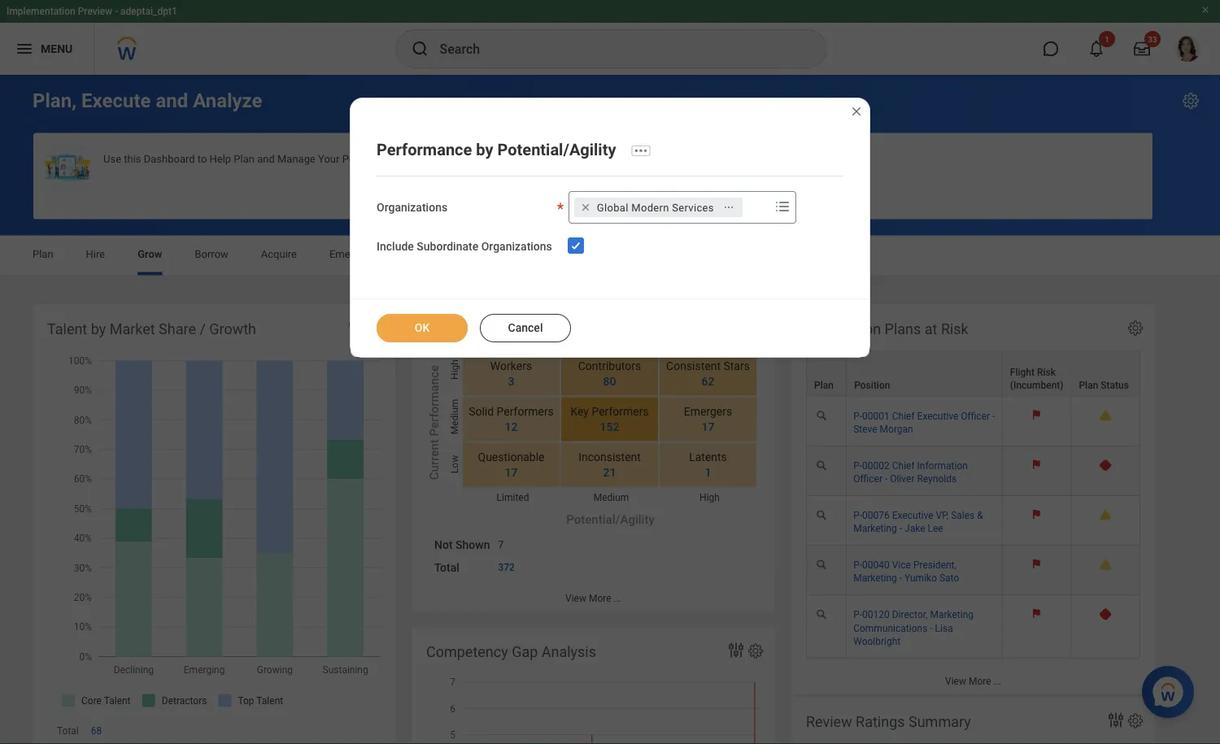Task type: locate. For each thing, give the bounding box(es) containing it.
0 vertical spatial view more ... link
[[412, 585, 775, 611]]

- left lisa on the bottom of page
[[930, 623, 933, 634]]

0 vertical spatial more
[[589, 593, 612, 604]]

plan
[[234, 153, 255, 165], [33, 248, 53, 260], [815, 380, 834, 391], [1079, 380, 1099, 391]]

p- for 00040
[[854, 560, 863, 571]]

potential/agility
[[498, 140, 616, 159], [533, 321, 638, 338], [567, 512, 655, 527]]

consistent stars 62
[[666, 360, 750, 388]]

5 p- from the top
[[854, 610, 863, 621]]

2 vertical spatial marketing
[[930, 610, 974, 621]]

1 vertical spatial more
[[969, 676, 992, 687]]

1 performers from the left
[[497, 405, 554, 419]]

p-00120 director, marketing communications - lisa woolbright link
[[854, 606, 974, 647]]

prompts image
[[773, 197, 792, 217]]

view more ... link up analysis
[[412, 585, 775, 611]]

vice
[[892, 560, 911, 571]]

3 p- from the top
[[854, 510, 863, 522]]

12 button
[[495, 420, 520, 435]]

sales
[[951, 510, 975, 522]]

0 vertical spatial risk
[[941, 321, 969, 338]]

1 horizontal spatial and
[[257, 153, 275, 165]]

17 inside emergers 17
[[702, 420, 715, 434]]

officer down the 00002
[[854, 473, 883, 485]]

solid performers 12
[[469, 405, 554, 434]]

0 vertical spatial performance by potential/agility
[[377, 140, 616, 159]]

succession
[[806, 321, 881, 338]]

related actions image
[[723, 202, 735, 213]]

0 vertical spatial ...
[[614, 593, 622, 604]]

and left manage
[[257, 153, 275, 165]]

... inside succession plans at risk element
[[994, 676, 1002, 687]]

marketing inside "p-00120 director, marketing communications - lisa woolbright"
[[930, 610, 974, 621]]

this
[[124, 153, 141, 165]]

0 horizontal spatial ...
[[614, 593, 622, 604]]

2 chief from the top
[[892, 460, 915, 472]]

0 horizontal spatial view
[[566, 593, 587, 604]]

view more ... up analysis
[[566, 593, 622, 604]]

total inside performance by potential/agility element
[[435, 561, 460, 575]]

marketing up lisa on the bottom of page
[[930, 610, 974, 621]]

view
[[566, 593, 587, 604], [946, 676, 967, 687]]

by for talent by market share / growth "element"
[[91, 321, 106, 338]]

inconsistent
[[579, 451, 641, 464]]

17 button down questionable
[[495, 465, 520, 480]]

plan, execute and analyze
[[33, 89, 262, 112]]

1 vertical spatial view more ...
[[946, 676, 1002, 687]]

p- inside p-00002 chief information officer - oliver reynolds
[[854, 460, 863, 472]]

more inside performance by potential/agility element
[[589, 593, 612, 604]]

1 chief from the top
[[892, 411, 915, 422]]

0 vertical spatial view more ...
[[566, 593, 622, 604]]

officer inside 'p-00001 chief executive officer - steve morgan'
[[961, 411, 990, 422]]

1 horizontal spatial 17
[[702, 420, 715, 434]]

0 horizontal spatial more
[[589, 593, 612, 604]]

0 horizontal spatial 17
[[505, 466, 518, 479]]

p-00076 executive vp, sales & marketing - jake lee link
[[854, 507, 984, 535]]

shown
[[456, 539, 490, 552]]

p- up the woolbright
[[854, 610, 863, 621]]

view more ... inside performance by potential/agility element
[[566, 593, 622, 604]]

3 button
[[498, 374, 517, 389]]

marketing
[[854, 523, 897, 535], [854, 573, 897, 584], [930, 610, 974, 621]]

p- inside the p-00040 vice president, marketing - yumiko sato
[[854, 560, 863, 571]]

performance inside plan, execute and analyze main content
[[426, 321, 511, 338]]

analysis
[[542, 644, 596, 661]]

performance by potential/agility dialog
[[350, 98, 871, 358]]

view more ...
[[566, 593, 622, 604], [946, 676, 1002, 687]]

latents
[[689, 451, 727, 464]]

more inside succession plans at risk element
[[969, 676, 992, 687]]

1 vertical spatial 17 button
[[495, 465, 520, 480]]

talent left market
[[47, 321, 87, 338]]

1 vertical spatial view
[[946, 676, 967, 687]]

executive inside 'p-00001 chief executive officer - steve morgan'
[[918, 411, 959, 422]]

1 vertical spatial marketing
[[854, 573, 897, 584]]

global
[[597, 202, 629, 214]]

p- inside p-00076 executive vp, sales & marketing - jake lee
[[854, 510, 863, 522]]

potential/agility down medium
[[567, 512, 655, 527]]

position button
[[847, 352, 1002, 396]]

0 horizontal spatial by
[[91, 321, 106, 338]]

p- for 00001
[[854, 411, 863, 422]]

view more ... for performance by potential/agility
[[566, 593, 622, 604]]

... for performance by potential/agility
[[614, 593, 622, 604]]

competency
[[426, 644, 508, 661]]

execute
[[81, 89, 151, 112]]

0 vertical spatial and
[[156, 89, 188, 112]]

check small image
[[566, 236, 586, 256]]

1 horizontal spatial total
[[435, 561, 460, 575]]

performance by potential/agility inside plan, execute and analyze main content
[[426, 321, 638, 338]]

... inside performance by potential/agility element
[[614, 593, 622, 604]]

1 vertical spatial performance by potential/agility
[[426, 321, 638, 338]]

p- up steve
[[854, 411, 863, 422]]

performance by potential/agility inside dialog
[[377, 140, 616, 159]]

hire
[[86, 248, 105, 260]]

p- inside 'p-00001 chief executive officer - steve morgan'
[[854, 411, 863, 422]]

global modern services element
[[597, 200, 714, 215]]

0 vertical spatial chief
[[892, 411, 915, 422]]

- for p-00001 chief executive officer - steve morgan
[[993, 411, 995, 422]]

0 vertical spatial potential/agility
[[498, 140, 616, 159]]

configure this page image
[[1182, 91, 1201, 111]]

workers
[[491, 360, 532, 373]]

0 horizontal spatial talent
[[47, 321, 87, 338]]

p-00002 chief information officer - oliver reynolds
[[854, 460, 968, 485]]

- down vice
[[900, 573, 902, 584]]

- for p-00120 director, marketing communications - lisa woolbright
[[930, 623, 933, 634]]

chief inside p-00002 chief information officer - oliver reynolds
[[892, 460, 915, 472]]

view more ... for succession plans at risk
[[946, 676, 1002, 687]]

succession plans at risk
[[806, 321, 969, 338]]

- inside banner
[[115, 6, 118, 17]]

plan button
[[807, 352, 846, 396]]

1 vertical spatial talent
[[47, 321, 87, 338]]

more for performance by potential/agility
[[589, 593, 612, 604]]

- up p-00002 chief information officer - oliver reynolds row on the right of the page
[[993, 411, 995, 422]]

152
[[600, 420, 620, 434]]

p- left vice
[[854, 560, 863, 571]]

by
[[476, 140, 494, 159], [91, 321, 106, 338], [515, 321, 530, 338]]

1 vertical spatial performance
[[426, 321, 511, 338]]

include
[[377, 240, 414, 254]]

- inside p-00076 executive vp, sales & marketing - jake lee
[[900, 523, 902, 535]]

acquire
[[261, 248, 297, 260]]

risk right at
[[941, 321, 969, 338]]

by inside performance by potential/agility dialog
[[476, 140, 494, 159]]

performers inside 'key performers 152'
[[592, 405, 649, 419]]

cancel button
[[480, 314, 571, 343]]

1 button
[[695, 465, 714, 480]]

organizations left check small image
[[481, 240, 552, 254]]

1 horizontal spatial ...
[[994, 676, 1002, 687]]

chief inside 'p-00001 chief executive officer - steve morgan'
[[892, 411, 915, 422]]

0 vertical spatial talent
[[384, 248, 413, 260]]

- left jake
[[900, 523, 902, 535]]

adeptai_dpt1
[[120, 6, 177, 17]]

by inside performance by potential/agility element
[[515, 321, 530, 338]]

summary
[[909, 714, 971, 731]]

- left oliver
[[885, 473, 888, 485]]

total inside talent by market share / growth "element"
[[57, 726, 79, 737]]

2 vertical spatial potential/agility
[[567, 512, 655, 527]]

performance inside dialog
[[377, 140, 472, 159]]

more down the p-00120 director, marketing communications - lisa woolbright "row"
[[969, 676, 992, 687]]

1 vertical spatial 17
[[505, 466, 518, 479]]

lee
[[928, 523, 944, 535]]

p-00002 chief information officer - oliver reynolds link
[[854, 457, 968, 485]]

p- for 00002
[[854, 460, 863, 472]]

talent
[[384, 248, 413, 260], [47, 321, 87, 338]]

4 p- from the top
[[854, 560, 863, 571]]

performers for 12
[[497, 405, 554, 419]]

communications
[[854, 623, 928, 634]]

total left 68
[[57, 726, 79, 737]]

0 vertical spatial executive
[[918, 411, 959, 422]]

executive inside p-00076 executive vp, sales & marketing - jake lee
[[892, 510, 934, 522]]

1 horizontal spatial officer
[[961, 411, 990, 422]]

view more ... link
[[412, 585, 775, 611], [792, 668, 1155, 695]]

1
[[705, 466, 712, 479]]

/
[[200, 321, 206, 338]]

1 vertical spatial organizations
[[481, 240, 552, 254]]

competency gap analysis element
[[412, 628, 775, 745]]

0 horizontal spatial performers
[[497, 405, 554, 419]]

00040
[[863, 560, 890, 571]]

1 vertical spatial risk
[[1037, 367, 1056, 378]]

1 horizontal spatial more
[[969, 676, 992, 687]]

1 vertical spatial ...
[[994, 676, 1002, 687]]

performance right people at left top
[[377, 140, 472, 159]]

yumiko
[[905, 573, 937, 584]]

17 down emergers
[[702, 420, 715, 434]]

view up summary
[[946, 676, 967, 687]]

0 vertical spatial view
[[566, 593, 587, 604]]

0 vertical spatial officer
[[961, 411, 990, 422]]

by inside talent by market share / growth "element"
[[91, 321, 106, 338]]

potential/agility up 'x small' image
[[498, 140, 616, 159]]

0 horizontal spatial organizations
[[377, 201, 448, 215]]

executive up jake
[[892, 510, 934, 522]]

- for p-00040 vice president, marketing - yumiko sato
[[900, 573, 902, 584]]

chief
[[892, 411, 915, 422], [892, 460, 915, 472]]

1 horizontal spatial view more ...
[[946, 676, 1002, 687]]

officer for p-00001 chief executive officer - steve morgan
[[961, 411, 990, 422]]

modern
[[632, 202, 669, 214]]

chief up oliver
[[892, 460, 915, 472]]

17 for emergers 17
[[702, 420, 715, 434]]

total for 372
[[435, 561, 460, 575]]

potential/agility inside dialog
[[498, 140, 616, 159]]

plan status
[[1079, 380, 1129, 391]]

potential/agility up 'contributors'
[[533, 321, 638, 338]]

performers inside solid performers 12
[[497, 405, 554, 419]]

0 horizontal spatial total
[[57, 726, 79, 737]]

risk inside flight risk (incumbent)
[[1037, 367, 1056, 378]]

and left analyze
[[156, 89, 188, 112]]

people
[[342, 153, 375, 165]]

- for p-00002 chief information officer - oliver reynolds
[[885, 473, 888, 485]]

0 horizontal spatial view more ...
[[566, 593, 622, 604]]

68
[[91, 726, 102, 737]]

view more ... link for performance by potential/agility
[[412, 585, 775, 611]]

- inside p-00002 chief information officer - oliver reynolds
[[885, 473, 888, 485]]

marketing down 00040
[[854, 573, 897, 584]]

1 horizontal spatial performers
[[592, 405, 649, 419]]

services
[[672, 202, 714, 214]]

1 vertical spatial view more ... link
[[792, 668, 1155, 695]]

2 p- from the top
[[854, 460, 863, 472]]

executive
[[918, 411, 959, 422], [892, 510, 934, 522]]

p-00040 vice president, marketing - yumiko sato
[[854, 560, 960, 584]]

performance by potential/agility
[[377, 140, 616, 159], [426, 321, 638, 338]]

1 horizontal spatial 17 button
[[692, 420, 717, 435]]

- inside the p-00040 vice president, marketing - yumiko sato
[[900, 573, 902, 584]]

17 button down emergers
[[692, 420, 717, 435]]

view inside performance by potential/agility element
[[566, 593, 587, 604]]

view for at
[[946, 676, 967, 687]]

0 vertical spatial 17
[[702, 420, 715, 434]]

row
[[806, 351, 1141, 397]]

total down not
[[435, 561, 460, 575]]

17 down questionable
[[505, 466, 518, 479]]

0 vertical spatial 17 button
[[692, 420, 717, 435]]

p- up 00040
[[854, 510, 863, 522]]

p- down steve
[[854, 460, 863, 472]]

tab list containing plan
[[16, 236, 1204, 275]]

plan left position
[[815, 380, 834, 391]]

organizations up include
[[377, 201, 448, 215]]

implementation
[[7, 6, 75, 17]]

total for 68
[[57, 726, 79, 737]]

p- inside "p-00120 director, marketing communications - lisa woolbright"
[[854, 610, 863, 621]]

latents 1
[[689, 451, 727, 479]]

0 horizontal spatial 17 button
[[495, 465, 520, 480]]

0 vertical spatial performance
[[377, 140, 472, 159]]

key
[[571, 405, 589, 419]]

0 vertical spatial marketing
[[854, 523, 897, 535]]

0 horizontal spatial officer
[[854, 473, 883, 485]]

executive down position 'popup button'
[[918, 411, 959, 422]]

p-00040 vice president, marketing - yumiko sato row
[[806, 546, 1141, 596]]

plan right help
[[234, 153, 255, 165]]

1 horizontal spatial by
[[476, 140, 494, 159]]

1 horizontal spatial risk
[[1037, 367, 1056, 378]]

1 vertical spatial chief
[[892, 460, 915, 472]]

-
[[115, 6, 118, 17], [993, 411, 995, 422], [885, 473, 888, 485], [900, 523, 902, 535], [900, 573, 902, 584], [930, 623, 933, 634]]

performers up the 152
[[592, 405, 649, 419]]

17 inside questionable 17
[[505, 466, 518, 479]]

marketing down 00076
[[854, 523, 897, 535]]

performance
[[377, 140, 472, 159], [426, 321, 511, 338]]

chief up morgan at right bottom
[[892, 411, 915, 422]]

7 button
[[498, 538, 506, 551]]

2 performers from the left
[[592, 405, 649, 419]]

officer
[[961, 411, 990, 422], [854, 473, 883, 485]]

1 p- from the top
[[854, 411, 863, 422]]

view more ... inside succession plans at risk element
[[946, 676, 1002, 687]]

152 button
[[590, 420, 622, 435]]

questionable
[[478, 451, 545, 464]]

director,
[[892, 610, 928, 621]]

- right preview
[[115, 6, 118, 17]]

steve
[[854, 424, 878, 435]]

flight
[[1010, 367, 1035, 378]]

view more ... link for succession plans at risk
[[792, 668, 1155, 695]]

officer inside p-00002 chief information officer - oliver reynolds
[[854, 473, 883, 485]]

0 vertical spatial total
[[435, 561, 460, 575]]

- inside "p-00120 director, marketing communications - lisa woolbright"
[[930, 623, 933, 634]]

1 horizontal spatial view
[[946, 676, 967, 687]]

officer for p-00002 chief information officer - oliver reynolds
[[854, 473, 883, 485]]

&
[[977, 510, 984, 522]]

tab list
[[16, 236, 1204, 275]]

total
[[435, 561, 460, 575], [57, 726, 79, 737]]

competency gap analysis
[[426, 644, 596, 661]]

more up analysis
[[589, 593, 612, 604]]

2 horizontal spatial by
[[515, 321, 530, 338]]

1 vertical spatial and
[[257, 153, 275, 165]]

row containing flight risk (incumbent)
[[806, 351, 1141, 397]]

0 horizontal spatial view more ... link
[[412, 585, 775, 611]]

1 vertical spatial executive
[[892, 510, 934, 522]]

p- for 00120
[[854, 610, 863, 621]]

3
[[508, 375, 515, 388]]

by for performance by potential/agility element
[[515, 321, 530, 338]]

1 vertical spatial officer
[[854, 473, 883, 485]]

talent inside tab list
[[384, 248, 413, 260]]

workers 3
[[491, 360, 532, 388]]

1 vertical spatial total
[[57, 726, 79, 737]]

talent by market share / growth
[[47, 321, 256, 338]]

officer up p-00002 chief information officer - oliver reynolds row on the right of the page
[[961, 411, 990, 422]]

oliver
[[890, 473, 915, 485]]

view more ... up summary
[[946, 676, 1002, 687]]

marketing inside p-00076 executive vp, sales & marketing - jake lee
[[854, 523, 897, 535]]

talent left "access"
[[384, 248, 413, 260]]

- inside 'p-00001 chief executive officer - steve morgan'
[[993, 411, 995, 422]]

1 horizontal spatial view more ... link
[[792, 668, 1155, 695]]

risk up (incumbent)
[[1037, 367, 1056, 378]]

view more ... link up summary
[[792, 668, 1155, 695]]

performers up 12
[[497, 405, 554, 419]]

view up analysis
[[566, 593, 587, 604]]

performance up 'workers'
[[426, 321, 511, 338]]

1 horizontal spatial talent
[[384, 248, 413, 260]]

talent inside talent by market share / growth "element"
[[47, 321, 87, 338]]

view inside succession plans at risk element
[[946, 676, 967, 687]]



Task type: describe. For each thing, give the bounding box(es) containing it.
372 button
[[498, 561, 517, 574]]

cancel
[[508, 321, 543, 335]]

not
[[435, 539, 453, 552]]

ok button
[[377, 314, 468, 343]]

62
[[702, 375, 715, 388]]

inbox large image
[[1134, 41, 1151, 57]]

more for succession plans at risk
[[969, 676, 992, 687]]

p-00120 director, marketing communications - lisa woolbright row
[[806, 596, 1141, 659]]

0 vertical spatial organizations
[[377, 201, 448, 215]]

marketing inside the p-00040 vice president, marketing - yumiko sato
[[854, 573, 897, 584]]

80
[[603, 375, 616, 388]]

jake
[[905, 523, 926, 535]]

position
[[855, 380, 891, 391]]

subordinate
[[417, 240, 479, 254]]

view for potential/agility
[[566, 593, 587, 604]]

notifications large image
[[1089, 41, 1105, 57]]

information
[[918, 460, 968, 472]]

at
[[925, 321, 938, 338]]

succession plans at risk element
[[792, 305, 1155, 695]]

growth
[[209, 321, 256, 338]]

0 horizontal spatial and
[[156, 89, 188, 112]]

ok
[[415, 321, 430, 335]]

contributors 80
[[578, 360, 641, 388]]

chief for morgan
[[892, 411, 915, 422]]

review
[[806, 714, 852, 731]]

emergers 17
[[684, 405, 733, 434]]

close job requisitions by location image
[[850, 105, 863, 118]]

62 button
[[692, 374, 717, 389]]

stars
[[724, 360, 750, 373]]

global modern services, press delete to clear value. option
[[574, 198, 743, 217]]

flight risk (incumbent) button
[[1003, 352, 1071, 396]]

1 vertical spatial potential/agility
[[533, 321, 638, 338]]

performance by potential/agility element
[[412, 305, 775, 611]]

medium
[[594, 492, 629, 503]]

p-00040 vice president, marketing - yumiko sato link
[[854, 557, 960, 584]]

reynolds
[[917, 473, 957, 485]]

and inside button
[[257, 153, 275, 165]]

emergency talent access
[[330, 248, 450, 260]]

7
[[498, 539, 504, 551]]

performance by potential/agility link
[[377, 140, 616, 159]]

questionable 17
[[478, 451, 545, 479]]

woolbright
[[854, 636, 901, 647]]

profile logan mcneil element
[[1165, 31, 1211, 67]]

00120
[[863, 610, 890, 621]]

plans
[[885, 321, 921, 338]]

00076
[[863, 510, 890, 522]]

12
[[505, 420, 518, 434]]

21 button
[[594, 465, 619, 480]]

1 horizontal spatial organizations
[[481, 240, 552, 254]]

(incumbent)
[[1010, 380, 1064, 391]]

00002
[[863, 460, 890, 472]]

0 horizontal spatial risk
[[941, 321, 969, 338]]

p-00002 chief information officer - oliver reynolds row
[[806, 447, 1141, 496]]

president,
[[914, 560, 957, 571]]

p-00076 executive vp, sales & marketing - jake lee row
[[806, 496, 1141, 546]]

... for succession plans at risk
[[994, 676, 1002, 687]]

implementation preview -   adeptai_dpt1
[[7, 6, 177, 17]]

row inside succession plans at risk element
[[806, 351, 1141, 397]]

flight risk (incumbent)
[[1010, 367, 1064, 391]]

17 for questionable 17
[[505, 466, 518, 479]]

p-00120 director, marketing communications - lisa woolbright
[[854, 610, 974, 647]]

access
[[416, 248, 450, 260]]

68 button
[[91, 725, 104, 738]]

dashboard
[[144, 153, 195, 165]]

chief for reynolds
[[892, 460, 915, 472]]

plan, execute and analyze main content
[[0, 75, 1221, 745]]

p-00076 executive vp, sales & marketing - jake lee
[[854, 510, 984, 535]]

preview
[[78, 6, 112, 17]]

share
[[159, 321, 196, 338]]

tab list inside plan, execute and analyze main content
[[16, 236, 1204, 275]]

status
[[1101, 380, 1129, 391]]

ratings
[[856, 714, 905, 731]]

80 button
[[594, 374, 619, 389]]

plan inside button
[[234, 153, 255, 165]]

close environment banner image
[[1201, 5, 1211, 15]]

analyze
[[193, 89, 262, 112]]

vp,
[[936, 510, 949, 522]]

include subordinate organizations
[[377, 240, 552, 254]]

p- for 00076
[[854, 510, 863, 522]]

use this dashboard to help plan and manage your people button
[[33, 133, 1153, 219]]

morgan
[[880, 424, 914, 435]]

plan left status
[[1079, 380, 1099, 391]]

x small image
[[578, 200, 594, 216]]

21
[[603, 466, 616, 479]]

implementation preview -   adeptai_dpt1 banner
[[0, 0, 1221, 75]]

borrow
[[195, 248, 229, 260]]

inconsistent 21
[[579, 451, 641, 479]]

market
[[110, 321, 155, 338]]

lisa
[[935, 623, 953, 634]]

to
[[198, 153, 207, 165]]

17 button for questionable 17
[[495, 465, 520, 480]]

00001
[[863, 411, 890, 422]]

talent by market share / growth element
[[33, 305, 395, 745]]

key performers 152
[[571, 405, 649, 434]]

sato
[[940, 573, 960, 584]]

grow
[[138, 248, 162, 260]]

plan status button
[[1072, 352, 1140, 396]]

p-00001 chief executive officer - steve morgan link
[[854, 407, 995, 435]]

your
[[318, 153, 340, 165]]

emergency
[[330, 248, 382, 260]]

gap
[[512, 644, 538, 661]]

emergers
[[684, 405, 733, 419]]

17 button for emergers 17
[[692, 420, 717, 435]]

consistent
[[666, 360, 721, 373]]

p-00001 chief executive officer - steve morgan row
[[806, 397, 1141, 447]]

search image
[[411, 39, 430, 59]]

plan left hire
[[33, 248, 53, 260]]

372
[[498, 562, 515, 573]]

performers for 152
[[592, 405, 649, 419]]

help
[[210, 153, 231, 165]]



Task type: vqa. For each thing, say whether or not it's contained in the screenshot.


